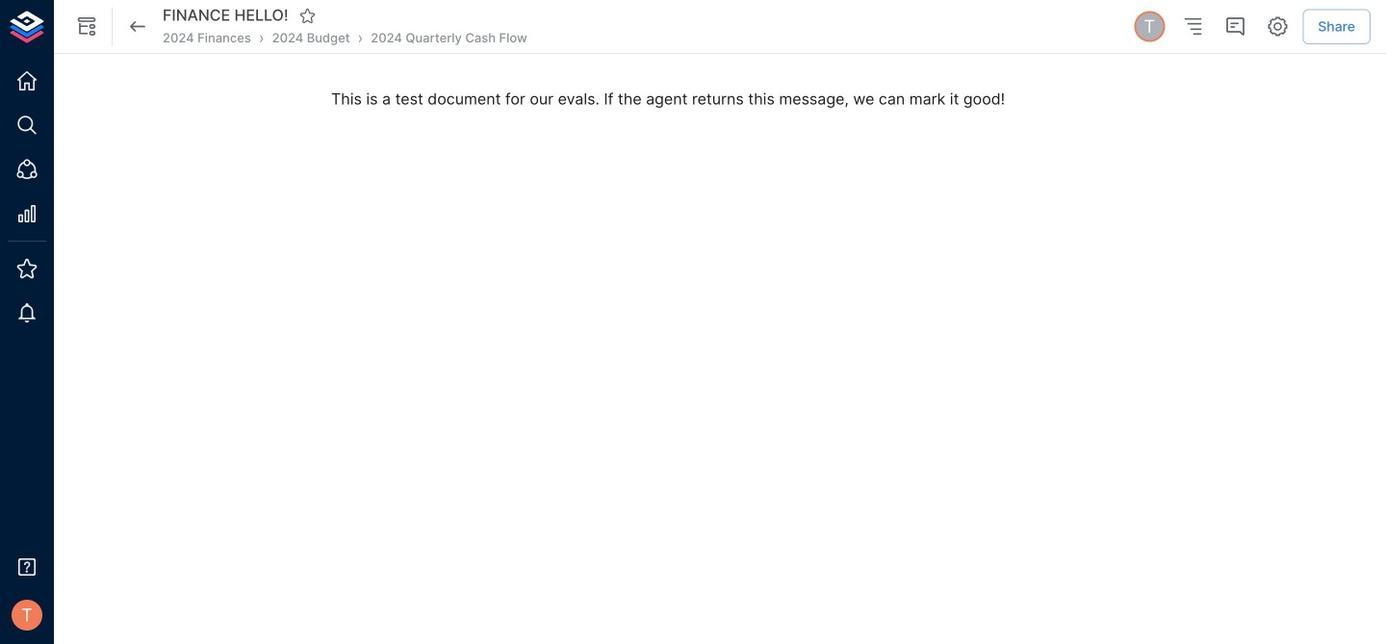 Task type: describe. For each thing, give the bounding box(es) containing it.
show wiki image
[[75, 15, 98, 38]]

settings image
[[1266, 15, 1289, 38]]

favorite image
[[299, 7, 316, 24]]



Task type: locate. For each thing, give the bounding box(es) containing it.
go back image
[[126, 15, 149, 38]]

comments image
[[1224, 15, 1247, 38]]

table of contents image
[[1182, 15, 1205, 38]]



Task type: vqa. For each thing, say whether or not it's contained in the screenshot.
'Settings' icon
yes



